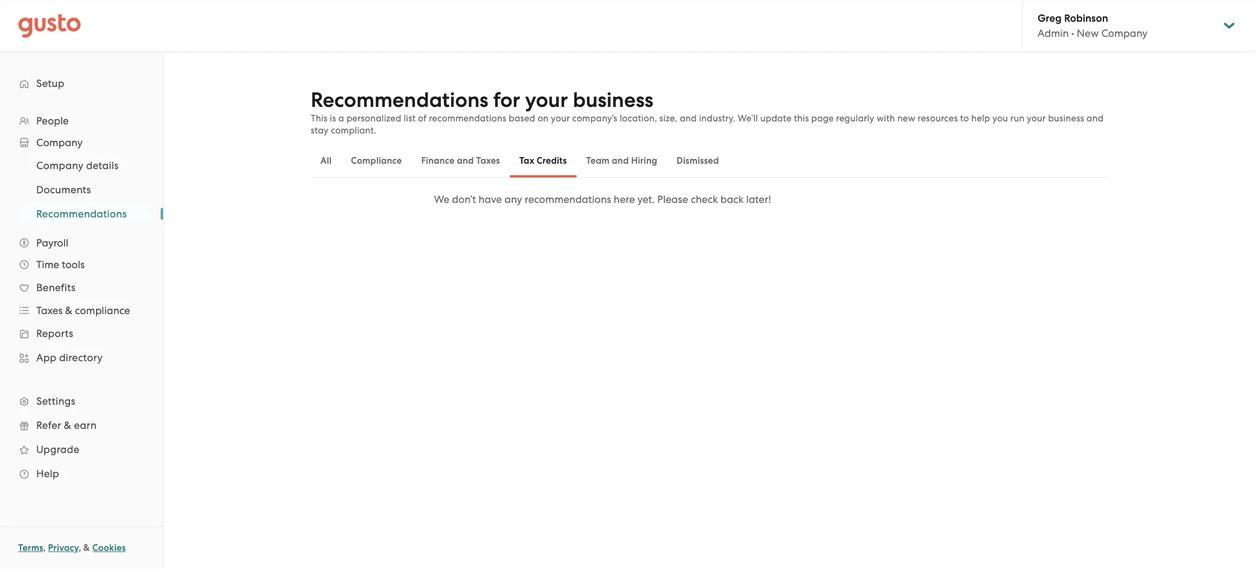 Task type: describe. For each thing, give the bounding box(es) containing it.
tax credits
[[520, 155, 567, 166]]

setup link
[[12, 73, 151, 94]]

of
[[418, 113, 427, 124]]

time tools
[[36, 259, 85, 271]]

0 vertical spatial business
[[573, 88, 654, 112]]

new
[[1077, 27, 1099, 39]]

& for compliance
[[65, 305, 72, 317]]

help
[[36, 468, 59, 480]]

time tools button
[[12, 254, 151, 276]]

based
[[509, 113, 536, 124]]

here
[[614, 193, 635, 205]]

we'll
[[738, 113, 758, 124]]

details
[[86, 160, 119, 172]]

benefits link
[[12, 277, 151, 299]]

1 , from the left
[[43, 543, 46, 554]]

please
[[658, 193, 689, 205]]

regularly
[[837, 113, 875, 124]]

personalized
[[347, 113, 402, 124]]

company details
[[36, 160, 119, 172]]

reports link
[[12, 323, 151, 344]]

company inside greg robinson admin • new company
[[1102, 27, 1148, 39]]

don't
[[452, 193, 476, 205]]

finance
[[421, 155, 455, 166]]

with
[[877, 113, 896, 124]]

recommendations for recommendations
[[36, 208, 127, 220]]

your up on
[[525, 88, 568, 112]]

reports
[[36, 328, 73, 340]]

company details link
[[22, 155, 151, 176]]

a
[[339, 113, 344, 124]]

refer & earn link
[[12, 415, 151, 436]]

new
[[898, 113, 916, 124]]

documents
[[36, 184, 91, 196]]

you
[[993, 113, 1009, 124]]

compliant.
[[331, 125, 377, 136]]

earn
[[74, 419, 97, 431]]

& for earn
[[64, 419, 71, 431]]

company for company details
[[36, 160, 83, 172]]

settings link
[[12, 390, 151, 412]]

people button
[[12, 110, 151, 132]]

gusto navigation element
[[0, 52, 163, 505]]

and inside 'button'
[[612, 155, 629, 166]]

robinson
[[1065, 12, 1109, 25]]

payroll button
[[12, 232, 151, 254]]

recommendations inside recommendations for your business this is a personalized list of recommendations based on your company's location, size, and industry. we'll update this page regularly with new resources to help you run your business and stay compliant.
[[429, 113, 507, 124]]

privacy link
[[48, 543, 79, 554]]

documents link
[[22, 179, 151, 201]]

recommendations for your business this is a personalized list of recommendations based on your company's location, size, and industry. we'll update this page regularly with new resources to help you run your business and stay compliant.
[[311, 88, 1104, 136]]

finance and taxes button
[[412, 146, 510, 175]]

this
[[794, 113, 809, 124]]

run
[[1011, 113, 1025, 124]]

we
[[434, 193, 450, 205]]

terms link
[[18, 543, 43, 554]]

yet.
[[638, 193, 655, 205]]

size,
[[660, 113, 678, 124]]

all
[[321, 155, 332, 166]]

later!
[[747, 193, 771, 205]]

list
[[404, 113, 416, 124]]

settings
[[36, 395, 75, 407]]

compliance button
[[341, 146, 412, 175]]

2 vertical spatial &
[[83, 543, 90, 554]]

check
[[691, 193, 718, 205]]

app directory link
[[12, 347, 151, 369]]

2 , from the left
[[79, 543, 81, 554]]

update
[[761, 113, 792, 124]]

recommendations link
[[22, 203, 151, 225]]

team and hiring button
[[577, 146, 667, 175]]

upgrade link
[[12, 439, 151, 460]]

tools
[[62, 259, 85, 271]]

on
[[538, 113, 549, 124]]

app
[[36, 352, 57, 364]]

list containing people
[[0, 110, 163, 486]]

payroll
[[36, 237, 68, 249]]

taxes & compliance button
[[12, 300, 151, 321]]

stay
[[311, 125, 329, 136]]

all button
[[311, 146, 341, 175]]

compliance
[[75, 305, 130, 317]]

setup
[[36, 77, 64, 89]]

privacy
[[48, 543, 79, 554]]

cookies button
[[92, 541, 126, 555]]



Task type: vqa. For each thing, say whether or not it's contained in the screenshot.
the middle &
yes



Task type: locate. For each thing, give the bounding box(es) containing it.
1 vertical spatial &
[[64, 419, 71, 431]]

for
[[493, 88, 521, 112]]

to
[[961, 113, 970, 124]]

taxes inside button
[[476, 155, 500, 166]]

0 horizontal spatial recommendations
[[429, 113, 507, 124]]

1 vertical spatial recommendations
[[36, 208, 127, 220]]

taxes & compliance
[[36, 305, 130, 317]]

1 vertical spatial business
[[1049, 113, 1085, 124]]

business
[[573, 88, 654, 112], [1049, 113, 1085, 124]]

people
[[36, 115, 69, 127]]

greg
[[1038, 12, 1062, 25]]

0 horizontal spatial recommendations
[[36, 208, 127, 220]]

0 vertical spatial taxes
[[476, 155, 500, 166]]

terms
[[18, 543, 43, 554]]

, left privacy
[[43, 543, 46, 554]]

tax credits button
[[510, 146, 577, 175]]

company down people
[[36, 137, 83, 149]]

benefits
[[36, 282, 76, 294]]

is
[[330, 113, 336, 124]]

0 horizontal spatial ,
[[43, 543, 46, 554]]

home image
[[18, 14, 81, 38]]

•
[[1072, 27, 1075, 39]]

1 horizontal spatial business
[[1049, 113, 1085, 124]]

upgrade
[[36, 444, 79, 456]]

company for company
[[36, 137, 83, 149]]

1 vertical spatial recommendations
[[525, 193, 611, 205]]

1 vertical spatial taxes
[[36, 305, 63, 317]]

and inside button
[[457, 155, 474, 166]]

& left the cookies button on the bottom left of the page
[[83, 543, 90, 554]]

app directory
[[36, 352, 103, 364]]

2 vertical spatial company
[[36, 160, 83, 172]]

industry.
[[699, 113, 736, 124]]

0 horizontal spatial business
[[573, 88, 654, 112]]

1 horizontal spatial recommendations
[[525, 193, 611, 205]]

taxes up reports
[[36, 305, 63, 317]]

& left "earn"
[[64, 419, 71, 431]]

recommendations inside recommendations for your business this is a personalized list of recommendations based on your company's location, size, and industry. we'll update this page regularly with new resources to help you run your business and stay compliant.
[[311, 88, 489, 112]]

0 horizontal spatial taxes
[[36, 305, 63, 317]]

1 horizontal spatial taxes
[[476, 155, 500, 166]]

1 horizontal spatial ,
[[79, 543, 81, 554]]

recommendations up finance and taxes
[[429, 113, 507, 124]]

back
[[721, 193, 744, 205]]

& up reports 'link'
[[65, 305, 72, 317]]

tax
[[520, 155, 535, 166]]

resources
[[918, 113, 958, 124]]

company
[[1102, 27, 1148, 39], [36, 137, 83, 149], [36, 160, 83, 172]]

1 list from the top
[[0, 110, 163, 486]]

page
[[812, 113, 834, 124]]

dismissed button
[[667, 146, 729, 175]]

2 list from the top
[[0, 153, 163, 226]]

your right on
[[551, 113, 570, 124]]

company inside 'dropdown button'
[[36, 137, 83, 149]]

list containing company details
[[0, 153, 163, 226]]

taxes up have
[[476, 155, 500, 166]]

refer & earn
[[36, 419, 97, 431]]

have
[[479, 193, 502, 205]]

list
[[0, 110, 163, 486], [0, 153, 163, 226]]

0 vertical spatial company
[[1102, 27, 1148, 39]]

recommendation categories for your business tab list
[[311, 144, 1109, 178]]

0 vertical spatial &
[[65, 305, 72, 317]]

time
[[36, 259, 59, 271]]

directory
[[59, 352, 103, 364]]

& inside dropdown button
[[65, 305, 72, 317]]

recommendations
[[429, 113, 507, 124], [525, 193, 611, 205]]

we don't have any recommendations here yet. please check back later!
[[434, 193, 771, 205]]

help link
[[12, 463, 151, 485]]

help
[[972, 113, 991, 124]]

company up documents
[[36, 160, 83, 172]]

credits
[[537, 155, 567, 166]]

cookies
[[92, 543, 126, 554]]

1 horizontal spatial recommendations
[[311, 88, 489, 112]]

finance and taxes
[[421, 155, 500, 166]]

company's
[[573, 113, 618, 124]]

recommendations down credits
[[525, 193, 611, 205]]

recommendations inside 'link'
[[36, 208, 127, 220]]

greg robinson admin • new company
[[1038, 12, 1148, 39]]

refer
[[36, 419, 61, 431]]

recommendations up list
[[311, 88, 489, 112]]

business up company's
[[573, 88, 654, 112]]

recommendations down documents link
[[36, 208, 127, 220]]

,
[[43, 543, 46, 554], [79, 543, 81, 554]]

your
[[525, 88, 568, 112], [551, 113, 570, 124], [1028, 113, 1046, 124]]

, left the cookies button on the bottom left of the page
[[79, 543, 81, 554]]

team and hiring
[[586, 155, 658, 166]]

0 vertical spatial recommendations
[[311, 88, 489, 112]]

recommendations for recommendations for your business this is a personalized list of recommendations based on your company's location, size, and industry. we'll update this page regularly with new resources to help you run your business and stay compliant.
[[311, 88, 489, 112]]

business right run
[[1049, 113, 1085, 124]]

taxes inside dropdown button
[[36, 305, 63, 317]]

compliance
[[351, 155, 402, 166]]

&
[[65, 305, 72, 317], [64, 419, 71, 431], [83, 543, 90, 554]]

1 vertical spatial company
[[36, 137, 83, 149]]

your right run
[[1028, 113, 1046, 124]]

hiring
[[631, 155, 658, 166]]

this
[[311, 113, 328, 124]]

0 vertical spatial recommendations
[[429, 113, 507, 124]]

team
[[586, 155, 610, 166]]

dismissed
[[677, 155, 719, 166]]

and
[[680, 113, 697, 124], [1087, 113, 1104, 124], [457, 155, 474, 166], [612, 155, 629, 166]]

company right new
[[1102, 27, 1148, 39]]

company button
[[12, 132, 151, 153]]

terms , privacy , & cookies
[[18, 543, 126, 554]]

admin
[[1038, 27, 1069, 39]]

taxes
[[476, 155, 500, 166], [36, 305, 63, 317]]



